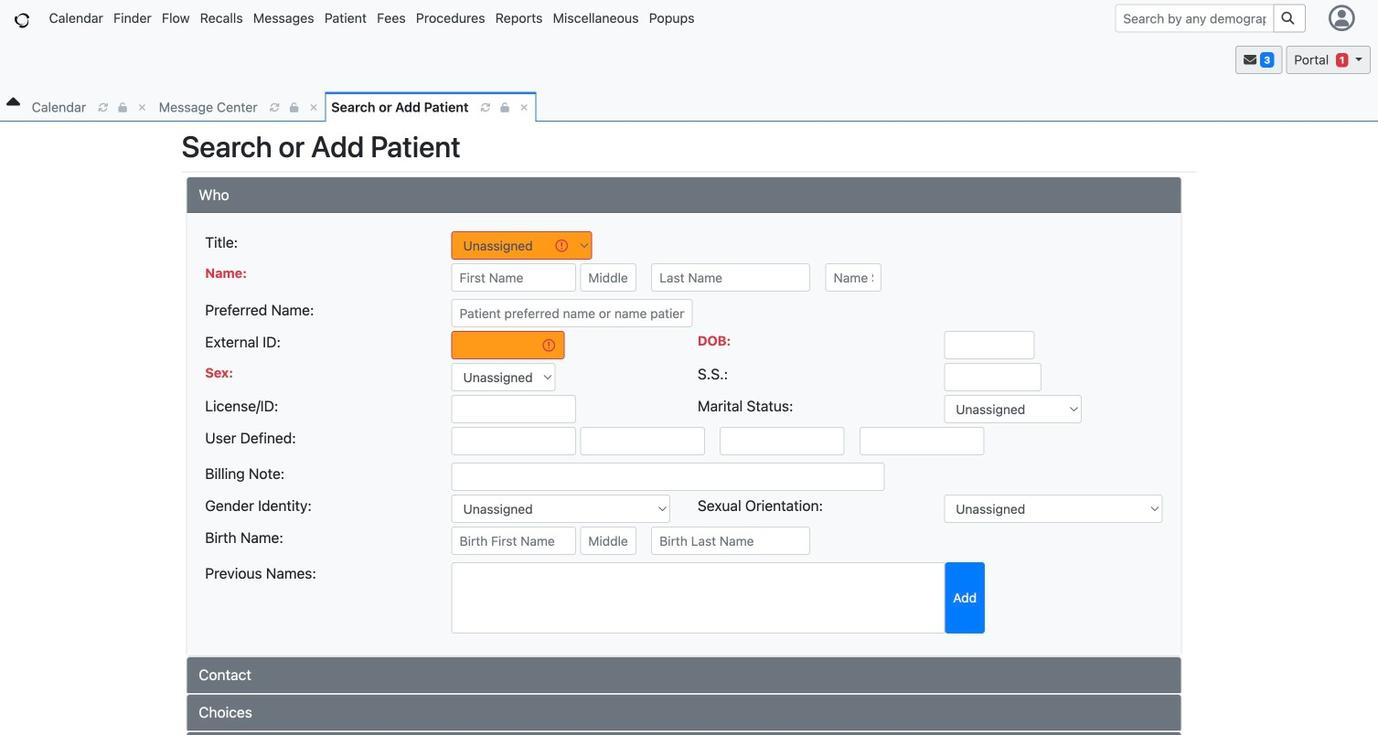 Task type: locate. For each thing, give the bounding box(es) containing it.
Search by any demographics text field
[[1116, 4, 1275, 32]]

main menu logo image
[[15, 13, 29, 28]]

envelope image
[[1244, 54, 1257, 66]]

toggle the patient panel image
[[6, 92, 20, 114]]



Task type: describe. For each thing, give the bounding box(es) containing it.
search for patient by entering whole or part of any demographics field information image
[[1282, 12, 1298, 25]]

current user image
[[1326, 5, 1359, 31]]



